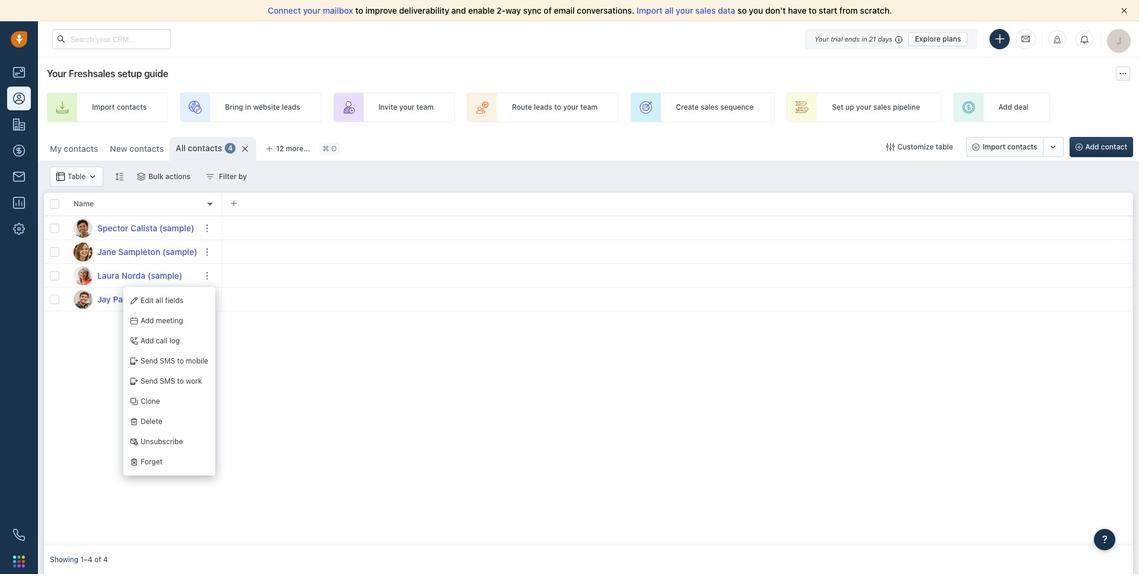 Task type: vqa. For each thing, say whether or not it's contained in the screenshot.
Forget
yes



Task type: describe. For each thing, give the bounding box(es) containing it.
close image
[[1122, 8, 1128, 14]]

send for send sms to mobile
[[141, 357, 158, 366]]

(sample) for spector calista (sample)
[[160, 223, 194, 233]]

route leads to your team link
[[467, 93, 619, 122]]

1 leads from the left
[[282, 103, 300, 112]]

what's new image
[[1053, 36, 1062, 44]]

contacts right 'new'
[[130, 144, 164, 154]]

by
[[239, 172, 247, 181]]

add for add call log
[[141, 337, 154, 346]]

days
[[878, 35, 893, 42]]

contacts right my
[[64, 144, 98, 154]]

container_wx8msf4aqz5i3rn1 image for filter by button
[[206, 173, 214, 181]]

calista
[[131, 223, 157, 233]]

explore plans
[[915, 34, 961, 43]]

all inside menu
[[156, 296, 163, 305]]

import all your sales data link
[[637, 5, 738, 15]]

way
[[506, 5, 521, 15]]

laura norda (sample) link
[[97, 270, 182, 282]]

o
[[331, 144, 337, 153]]

⌘
[[323, 144, 329, 153]]

sampleton
[[118, 247, 160, 257]]

name row
[[44, 193, 222, 217]]

add for add contact
[[1086, 142, 1099, 151]]

12 more...
[[276, 144, 310, 153]]

2 container_wx8msf4aqz5i3rn1 image from the left
[[89, 173, 97, 181]]

your left mailbox
[[303, 5, 321, 15]]

12 more... button
[[260, 141, 317, 157]]

freshsales
[[69, 68, 115, 79]]

add for add deal
[[999, 103, 1012, 112]]

norda
[[122, 270, 145, 280]]

press space to select this row. row containing jane sampleton (sample)
[[44, 240, 222, 264]]

have
[[788, 5, 807, 15]]

1 cell from the top
[[222, 217, 1133, 240]]

team inside "link"
[[580, 103, 598, 112]]

1 vertical spatial 4
[[103, 556, 108, 565]]

set
[[832, 103, 844, 112]]

customize table button
[[879, 137, 961, 157]]

your inside "link"
[[563, 103, 579, 112]]

to for send sms to mobile
[[177, 357, 184, 366]]

add call log
[[141, 337, 180, 346]]

new contacts
[[110, 144, 164, 154]]

connect
[[268, 5, 301, 15]]

your left data
[[676, 5, 693, 15]]

meeting
[[156, 317, 183, 325]]

deal
[[1014, 103, 1029, 112]]

contacts inside button
[[1008, 142, 1038, 151]]

add meeting
[[141, 317, 183, 325]]

l image
[[74, 266, 93, 285]]

jay
[[97, 294, 111, 304]]

create sales sequence link
[[631, 93, 775, 122]]

create
[[676, 103, 699, 112]]

customize table
[[898, 142, 953, 151]]

container_wx8msf4aqz5i3rn1 image for table
[[56, 173, 65, 181]]

sales left pipeline
[[874, 103, 891, 112]]

explore
[[915, 34, 941, 43]]

to right mailbox
[[355, 5, 363, 15]]

edit
[[141, 296, 154, 305]]

call
[[156, 337, 168, 346]]

invite your team
[[379, 103, 434, 112]]

send sms to mobile
[[141, 357, 208, 366]]

1 horizontal spatial of
[[544, 5, 552, 15]]

4 cell from the top
[[222, 288, 1133, 311]]

guide
[[144, 68, 168, 79]]

add deal
[[999, 103, 1029, 112]]

my
[[50, 144, 62, 154]]

⌘ o
[[323, 144, 337, 153]]

add contact button
[[1070, 137, 1133, 157]]

all contacts link
[[176, 142, 222, 154]]

to left start
[[809, 5, 817, 15]]

showing
[[50, 556, 78, 565]]

scratch.
[[860, 5, 892, 15]]

delete
[[141, 417, 162, 426]]

table button
[[50, 167, 103, 187]]

0 vertical spatial all
[[665, 5, 674, 15]]

bulk actions button
[[130, 167, 198, 187]]

phone element
[[7, 523, 31, 547]]

enable
[[468, 5, 495, 15]]

add contact
[[1086, 142, 1128, 151]]

jane sampleton (sample)
[[97, 247, 197, 257]]

and
[[452, 5, 466, 15]]

leads inside "link"
[[534, 103, 552, 112]]

sales left data
[[696, 5, 716, 15]]

press space to select this row. row containing jay patel (sample)
[[44, 288, 222, 312]]

send sms to work
[[141, 377, 202, 386]]

3 cell from the top
[[222, 264, 1133, 287]]

start
[[819, 5, 838, 15]]

edit all fields
[[141, 296, 183, 305]]

invite your team link
[[333, 93, 455, 122]]

import contacts for import contacts button
[[983, 142, 1038, 151]]

to for route leads to your team
[[554, 103, 561, 112]]

import contacts button
[[967, 137, 1044, 157]]

your freshsales setup guide
[[47, 68, 168, 79]]

add deal link
[[954, 93, 1050, 122]]

to for send sms to work
[[177, 377, 184, 386]]

table
[[68, 172, 86, 181]]

route leads to your team
[[512, 103, 598, 112]]

sms for mobile
[[160, 357, 175, 366]]

deliverability
[[399, 5, 449, 15]]

mobile
[[186, 357, 208, 366]]

website
[[253, 103, 280, 112]]

work
[[186, 377, 202, 386]]

your trial ends in 21 days
[[815, 35, 893, 42]]

pipeline
[[893, 103, 920, 112]]

filter
[[219, 172, 237, 181]]



Task type: locate. For each thing, give the bounding box(es) containing it.
container_wx8msf4aqz5i3rn1 image
[[56, 173, 65, 181], [89, 173, 97, 181], [137, 173, 146, 181]]

Search your CRM... text field
[[52, 29, 171, 49]]

sync
[[523, 5, 542, 15]]

0 horizontal spatial all
[[156, 296, 163, 305]]

0 horizontal spatial leads
[[282, 103, 300, 112]]

send
[[141, 357, 158, 366], [141, 377, 158, 386]]

add left 'call'
[[141, 337, 154, 346]]

trial
[[831, 35, 843, 42]]

container_wx8msf4aqz5i3rn1 image for customize table button
[[886, 143, 895, 151]]

your right route
[[563, 103, 579, 112]]

set up your sales pipeline
[[832, 103, 920, 112]]

all
[[176, 143, 186, 153]]

don't
[[766, 5, 786, 15]]

2 vertical spatial import
[[983, 142, 1006, 151]]

4 right 1–4
[[103, 556, 108, 565]]

container_wx8msf4aqz5i3rn1 image inside bulk actions button
[[137, 173, 146, 181]]

invite
[[379, 103, 397, 112]]

(sample)
[[160, 223, 194, 233], [163, 247, 197, 257], [148, 270, 182, 280], [135, 294, 170, 304]]

import inside import contacts link
[[92, 103, 115, 112]]

your
[[815, 35, 829, 42], [47, 68, 67, 79]]

patel
[[113, 294, 133, 304]]

leads right route
[[534, 103, 552, 112]]

log
[[169, 337, 180, 346]]

(sample) inside laura norda (sample) link
[[148, 270, 182, 280]]

1 vertical spatial of
[[94, 556, 101, 565]]

container_wx8msf4aqz5i3rn1 image inside customize table button
[[886, 143, 895, 151]]

1 j image from the top
[[74, 242, 93, 261]]

contact
[[1101, 142, 1128, 151]]

0 horizontal spatial 4
[[103, 556, 108, 565]]

import right conversations.
[[637, 5, 663, 15]]

send email image
[[1022, 34, 1030, 44]]

of right sync
[[544, 5, 552, 15]]

(sample) for jane sampleton (sample)
[[163, 247, 197, 257]]

you
[[749, 5, 763, 15]]

1 vertical spatial sms
[[160, 377, 175, 386]]

import contacts group
[[967, 137, 1064, 157]]

in left 21
[[862, 35, 867, 42]]

sales right create
[[701, 103, 719, 112]]

style_myh0__igzzd8unmi image
[[115, 172, 124, 181]]

to inside "link"
[[554, 103, 561, 112]]

improve
[[366, 5, 397, 15]]

all left data
[[665, 5, 674, 15]]

all
[[665, 5, 674, 15], [156, 296, 163, 305]]

0 horizontal spatial container_wx8msf4aqz5i3rn1 image
[[206, 173, 214, 181]]

press space to select this row. row
[[44, 217, 222, 240], [44, 240, 222, 264], [44, 264, 222, 288], [44, 288, 222, 312]]

contacts down deal
[[1008, 142, 1038, 151]]

1 container_wx8msf4aqz5i3rn1 image from the left
[[56, 173, 65, 181]]

1 row group from the left
[[44, 217, 222, 312]]

2 horizontal spatial container_wx8msf4aqz5i3rn1 image
[[137, 173, 146, 181]]

route
[[512, 103, 532, 112]]

2 row group from the left
[[222, 217, 1133, 312]]

1 vertical spatial your
[[47, 68, 67, 79]]

spector calista (sample)
[[97, 223, 194, 233]]

spector
[[97, 223, 128, 233]]

import inside import contacts button
[[983, 142, 1006, 151]]

1 vertical spatial j image
[[74, 290, 93, 309]]

contacts down setup
[[117, 103, 147, 112]]

0 horizontal spatial of
[[94, 556, 101, 565]]

1 horizontal spatial container_wx8msf4aqz5i3rn1 image
[[89, 173, 97, 181]]

jay patel (sample)
[[97, 294, 170, 304]]

jane
[[97, 247, 116, 257]]

up
[[846, 103, 854, 112]]

import contacts for import contacts link
[[92, 103, 147, 112]]

2 j image from the top
[[74, 290, 93, 309]]

1 vertical spatial in
[[245, 103, 251, 112]]

0 vertical spatial container_wx8msf4aqz5i3rn1 image
[[886, 143, 895, 151]]

your right invite
[[399, 103, 415, 112]]

container_wx8msf4aqz5i3rn1 image left the customize
[[886, 143, 895, 151]]

container_wx8msf4aqz5i3rn1 image left table
[[56, 173, 65, 181]]

import down your freshsales setup guide
[[92, 103, 115, 112]]

1 vertical spatial all
[[156, 296, 163, 305]]

row group containing spector calista (sample)
[[44, 217, 222, 312]]

filter by button
[[198, 167, 255, 187]]

explore plans link
[[909, 32, 968, 46]]

import for import contacts link
[[92, 103, 115, 112]]

plans
[[943, 34, 961, 43]]

1 horizontal spatial import
[[637, 5, 663, 15]]

add for add meeting
[[141, 317, 154, 325]]

0 horizontal spatial import
[[92, 103, 115, 112]]

import contacts inside button
[[983, 142, 1038, 151]]

1 sms from the top
[[160, 357, 175, 366]]

import for import contacts button
[[983, 142, 1006, 151]]

1 press space to select this row. row from the top
[[44, 217, 222, 240]]

1 vertical spatial import
[[92, 103, 115, 112]]

name
[[74, 200, 94, 209]]

s image
[[74, 219, 93, 238]]

spector calista (sample) link
[[97, 222, 194, 234]]

your left trial
[[815, 35, 829, 42]]

phone image
[[13, 529, 25, 541]]

your
[[303, 5, 321, 15], [676, 5, 693, 15], [399, 103, 415, 112], [563, 103, 579, 112], [856, 103, 872, 112]]

add down edit
[[141, 317, 154, 325]]

2 sms from the top
[[160, 377, 175, 386]]

0 vertical spatial send
[[141, 357, 158, 366]]

showing 1–4 of 4
[[50, 556, 108, 565]]

menu
[[123, 287, 215, 476]]

your for your freshsales setup guide
[[47, 68, 67, 79]]

4 inside all contacts 4
[[228, 144, 233, 153]]

team
[[417, 103, 434, 112], [580, 103, 598, 112]]

0 vertical spatial of
[[544, 5, 552, 15]]

press space to select this row. row containing spector calista (sample)
[[44, 217, 222, 240]]

to right route
[[554, 103, 561, 112]]

1 horizontal spatial team
[[580, 103, 598, 112]]

0 vertical spatial sms
[[160, 357, 175, 366]]

menu containing edit all fields
[[123, 287, 215, 476]]

ends
[[845, 35, 860, 42]]

freshworks switcher image
[[13, 556, 25, 568]]

row group
[[44, 217, 222, 312], [222, 217, 1133, 312]]

3 container_wx8msf4aqz5i3rn1 image from the left
[[137, 173, 146, 181]]

1 horizontal spatial leads
[[534, 103, 552, 112]]

laura norda (sample)
[[97, 270, 182, 280]]

connect your mailbox to improve deliverability and enable 2-way sync of email conversations. import all your sales data so you don't have to start from scratch.
[[268, 5, 892, 15]]

(sample) inside spector calista (sample) link
[[160, 223, 194, 233]]

all right edit
[[156, 296, 163, 305]]

1 vertical spatial send
[[141, 377, 158, 386]]

send up clone
[[141, 377, 158, 386]]

1 horizontal spatial your
[[815, 35, 829, 42]]

1 vertical spatial import contacts
[[983, 142, 1038, 151]]

connect your mailbox link
[[268, 5, 355, 15]]

0 horizontal spatial container_wx8msf4aqz5i3rn1 image
[[56, 173, 65, 181]]

set up your sales pipeline link
[[787, 93, 942, 122]]

1 send from the top
[[141, 357, 158, 366]]

container_wx8msf4aqz5i3rn1 image inside filter by button
[[206, 173, 214, 181]]

0 horizontal spatial import contacts
[[92, 103, 147, 112]]

in right bring
[[245, 103, 251, 112]]

2 cell from the top
[[222, 240, 1133, 263]]

to
[[355, 5, 363, 15], [809, 5, 817, 15], [554, 103, 561, 112], [177, 357, 184, 366], [177, 377, 184, 386]]

import contacts
[[92, 103, 147, 112], [983, 142, 1038, 151]]

j image for jane sampleton (sample)
[[74, 242, 93, 261]]

fields
[[165, 296, 183, 305]]

contacts right all
[[188, 143, 222, 153]]

bulk actions
[[149, 172, 191, 181]]

sequence
[[721, 103, 754, 112]]

2 horizontal spatial import
[[983, 142, 1006, 151]]

sms up the send sms to work
[[160, 357, 175, 366]]

1 vertical spatial container_wx8msf4aqz5i3rn1 image
[[206, 173, 214, 181]]

container_wx8msf4aqz5i3rn1 image left bulk
[[137, 173, 146, 181]]

(sample) inside jane sampleton (sample) link
[[163, 247, 197, 257]]

2-
[[497, 5, 506, 15]]

import contacts link
[[47, 93, 168, 122]]

0 vertical spatial 4
[[228, 144, 233, 153]]

create sales sequence
[[676, 103, 754, 112]]

3 press space to select this row. row from the top
[[44, 264, 222, 288]]

to left work
[[177, 377, 184, 386]]

0 horizontal spatial team
[[417, 103, 434, 112]]

container_wx8msf4aqz5i3rn1 image right table
[[89, 173, 97, 181]]

(sample) inside "jay patel (sample)" link
[[135, 294, 170, 304]]

send for send sms to work
[[141, 377, 158, 386]]

your right up
[[856, 103, 872, 112]]

to left mobile
[[177, 357, 184, 366]]

bring
[[225, 103, 243, 112]]

(sample) for jay patel (sample)
[[135, 294, 170, 304]]

grid
[[44, 192, 1133, 546]]

from
[[840, 5, 858, 15]]

2 leads from the left
[[534, 103, 552, 112]]

2 send from the top
[[141, 377, 158, 386]]

sms for work
[[160, 377, 175, 386]]

1 horizontal spatial all
[[665, 5, 674, 15]]

1 horizontal spatial import contacts
[[983, 142, 1038, 151]]

2 press space to select this row. row from the top
[[44, 240, 222, 264]]

2 team from the left
[[580, 103, 598, 112]]

name column header
[[68, 193, 222, 217]]

add left contact
[[1086, 142, 1099, 151]]

1–4
[[80, 556, 92, 565]]

import contacts down add deal
[[983, 142, 1038, 151]]

0 horizontal spatial your
[[47, 68, 67, 79]]

sms
[[160, 357, 175, 366], [160, 377, 175, 386]]

0 vertical spatial import
[[637, 5, 663, 15]]

container_wx8msf4aqz5i3rn1 image left filter
[[206, 173, 214, 181]]

0 vertical spatial in
[[862, 35, 867, 42]]

more...
[[286, 144, 310, 153]]

new contacts button
[[104, 137, 170, 161], [110, 144, 164, 154]]

so
[[738, 5, 747, 15]]

your left "freshsales"
[[47, 68, 67, 79]]

import down add deal link
[[983, 142, 1006, 151]]

unsubscribe
[[141, 438, 183, 447]]

container_wx8msf4aqz5i3rn1 image for bulk actions
[[137, 173, 146, 181]]

container_wx8msf4aqz5i3rn1 image
[[886, 143, 895, 151], [206, 173, 214, 181]]

send down add call log
[[141, 357, 158, 366]]

forget
[[141, 458, 163, 467]]

21
[[869, 35, 876, 42]]

0 horizontal spatial in
[[245, 103, 251, 112]]

new
[[110, 144, 127, 154]]

jay patel (sample) link
[[97, 293, 170, 305]]

1 horizontal spatial in
[[862, 35, 867, 42]]

email
[[554, 5, 575, 15]]

j image left jane at the left of page
[[74, 242, 93, 261]]

j image for jay patel (sample)
[[74, 290, 93, 309]]

1 horizontal spatial container_wx8msf4aqz5i3rn1 image
[[886, 143, 895, 151]]

data
[[718, 5, 735, 15]]

press space to select this row. row containing laura norda (sample)
[[44, 264, 222, 288]]

of
[[544, 5, 552, 15], [94, 556, 101, 565]]

add inside button
[[1086, 142, 1099, 151]]

of right 1–4
[[94, 556, 101, 565]]

4 up 'filter by'
[[228, 144, 233, 153]]

bring in website leads
[[225, 103, 300, 112]]

jane sampleton (sample) link
[[97, 246, 197, 258]]

0 vertical spatial import contacts
[[92, 103, 147, 112]]

all contacts 4
[[176, 143, 233, 153]]

leads right website
[[282, 103, 300, 112]]

0 vertical spatial j image
[[74, 242, 93, 261]]

4 press space to select this row. row from the top
[[44, 288, 222, 312]]

sms down "send sms to mobile"
[[160, 377, 175, 386]]

your for your trial ends in 21 days
[[815, 35, 829, 42]]

1 team from the left
[[417, 103, 434, 112]]

0 vertical spatial your
[[815, 35, 829, 42]]

mailbox
[[323, 5, 353, 15]]

j image
[[74, 242, 93, 261], [74, 290, 93, 309]]

12
[[276, 144, 284, 153]]

grid containing spector calista (sample)
[[44, 192, 1133, 546]]

import contacts down setup
[[92, 103, 147, 112]]

bulk
[[149, 172, 163, 181]]

1 horizontal spatial 4
[[228, 144, 233, 153]]

j image left jay
[[74, 290, 93, 309]]

clone
[[141, 397, 160, 406]]

conversations.
[[577, 5, 635, 15]]

add left deal
[[999, 103, 1012, 112]]

cell
[[222, 217, 1133, 240], [222, 240, 1133, 263], [222, 264, 1133, 287], [222, 288, 1133, 311]]

(sample) for laura norda (sample)
[[148, 270, 182, 280]]

table
[[936, 142, 953, 151]]



